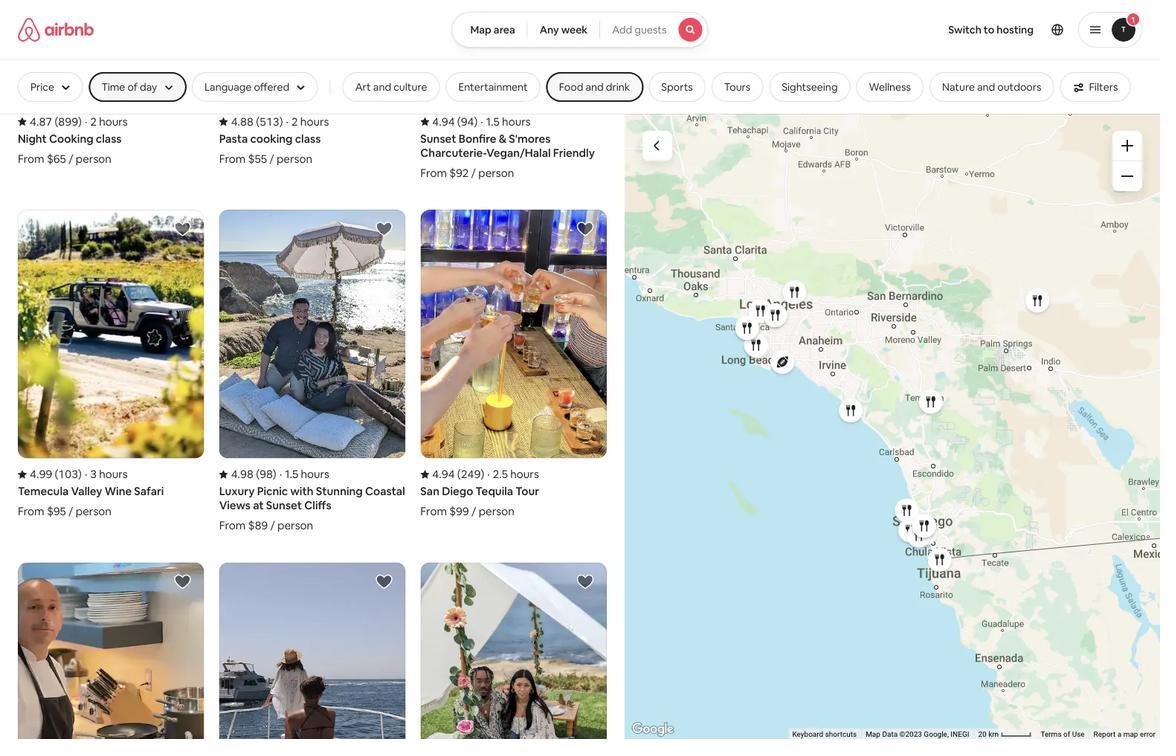 Task type: describe. For each thing, give the bounding box(es) containing it.
(103)
[[55, 467, 82, 482]]

Food and drink button
[[547, 72, 643, 102]]

4.99 (103)
[[30, 467, 82, 482]]

charcuterie-
[[421, 146, 487, 160]]

· 3 hours
[[85, 467, 128, 482]]

night cooking class from $65 / person
[[18, 132, 122, 166]]

20 km
[[979, 730, 1001, 739]]

to
[[984, 23, 995, 36]]

· 2.5 hours
[[488, 467, 539, 482]]

and for nature
[[978, 80, 996, 94]]

outdoors
[[998, 80, 1042, 94]]

sightseeing
[[782, 80, 838, 94]]

hours for 4.88 (513)
[[301, 114, 329, 129]]

san
[[421, 484, 440, 499]]

(249)
[[458, 467, 485, 482]]

cliffs
[[305, 499, 332, 513]]

(899)
[[55, 114, 82, 129]]

from inside san diego tequila tour from $99 / person
[[421, 505, 447, 519]]

diego
[[442, 484, 474, 499]]

3
[[90, 467, 97, 482]]

any
[[540, 23, 559, 36]]

1.5 for 4.98 (98)
[[285, 467, 299, 482]]

wellness
[[870, 80, 912, 94]]

Sightseeing button
[[770, 72, 851, 102]]

week
[[562, 23, 588, 36]]

4.88 (513)
[[231, 114, 283, 129]]

inegi
[[951, 730, 970, 739]]

sunset inside luxury picnic with stunning coastal views at sunset cliffs from $89 / person
[[266, 499, 302, 513]]

$55
[[248, 152, 267, 166]]

filters button
[[1061, 72, 1131, 102]]

4.88
[[231, 114, 254, 129]]

none search field containing map area
[[452, 12, 709, 48]]

4.98
[[231, 467, 254, 482]]

sunset inside sunset bonfire & s'mores charcuterie-vegan/halal friendly from $92 / person
[[421, 132, 457, 146]]

4.87 (899)
[[30, 114, 82, 129]]

from inside temecula valley wine safari from $95 / person
[[18, 505, 44, 519]]

and for food
[[586, 80, 604, 94]]

/ inside san diego tequila tour from $99 / person
[[472, 505, 477, 519]]

4.94 (249)
[[433, 467, 485, 482]]

keyboard shortcuts button
[[793, 730, 857, 740]]

guests
[[635, 23, 667, 36]]

picnic
[[257, 484, 288, 499]]

4.87
[[30, 114, 52, 129]]

· for 4.94 (249)
[[488, 467, 490, 482]]

map area
[[471, 23, 516, 36]]

switch to hosting
[[949, 23, 1034, 36]]

google map
showing 20 experiences. region
[[625, 113, 1161, 740]]

area
[[494, 23, 516, 36]]

google,
[[925, 730, 950, 739]]

terms
[[1041, 730, 1062, 739]]

1.5 for 4.94 (94)
[[487, 114, 500, 129]]

/ inside temecula valley wine safari from $95 / person
[[69, 505, 73, 519]]

hosting
[[997, 23, 1034, 36]]

class for pasta cooking class from $55 / person
[[295, 132, 321, 146]]

2.5
[[493, 467, 508, 482]]

· 1.5 hours for 4.94 (94)
[[481, 114, 531, 129]]

hours for 4.99 (103)
[[99, 467, 128, 482]]

4.99 out of 5 average rating,  103 reviews image
[[18, 467, 82, 482]]

language offered button
[[192, 72, 318, 102]]

person inside night cooking class from $65 / person
[[76, 152, 112, 166]]

keyboard shortcuts
[[793, 730, 857, 739]]

4.87 out of 5 average rating,  899 reviews image
[[18, 114, 82, 129]]

(94)
[[458, 114, 478, 129]]

cooking
[[250, 132, 293, 146]]

temecula valley wine safari group
[[18, 210, 204, 519]]

2 for cooking
[[292, 114, 298, 129]]

/ inside night cooking class from $65 / person
[[69, 152, 73, 166]]

20
[[979, 730, 987, 739]]

temecula
[[18, 484, 69, 499]]

Sports button
[[649, 72, 706, 102]]

2 for cooking
[[90, 114, 97, 129]]

· for 4.88 (513)
[[286, 114, 289, 129]]

tour
[[516, 484, 540, 499]]

$92
[[450, 166, 469, 180]]

nature
[[943, 80, 976, 94]]

4.98 out of 5 average rating,  98 reviews image
[[219, 467, 277, 482]]

art
[[355, 80, 371, 94]]

(513)
[[256, 114, 283, 129]]

Tours button
[[712, 72, 764, 102]]

4.94 for 4.94 (249)
[[433, 467, 455, 482]]

tours
[[725, 80, 751, 94]]

add guests
[[613, 23, 667, 36]]

4.94 (94)
[[433, 114, 478, 129]]

luxury picnic with stunning coastal views at sunset cliffs from $89 / person
[[219, 484, 405, 533]]

valley
[[71, 484, 102, 499]]

· 2 hours for cooking
[[286, 114, 329, 129]]

safari
[[134, 484, 164, 499]]

from inside luxury picnic with stunning coastal views at sunset cliffs from $89 / person
[[219, 519, 246, 533]]

from inside night cooking class from $65 / person
[[18, 152, 44, 166]]

night
[[18, 132, 47, 146]]

4.94 out of 5 average rating,  249 reviews image
[[421, 467, 485, 482]]

add to wishlist image inside the san diego tequila tour group
[[577, 220, 595, 238]]

s'mores
[[509, 132, 551, 146]]

stunning
[[316, 484, 363, 499]]

terms of use link
[[1041, 730, 1085, 739]]

$95
[[47, 505, 66, 519]]

language
[[205, 80, 252, 94]]

sunset bonfire & s'mores charcuterie-vegan/halal friendly group
[[421, 0, 607, 180]]

keyboard
[[793, 730, 824, 739]]

(98)
[[256, 467, 277, 482]]

report a map error
[[1094, 730, 1156, 739]]

san diego tequila tour from $99 / person
[[421, 484, 540, 519]]

zoom in image
[[1122, 140, 1134, 152]]

1 button
[[1079, 12, 1143, 48]]

art and culture
[[355, 80, 428, 94]]

coastal
[[365, 484, 405, 499]]

map for map area
[[471, 23, 492, 36]]

person inside temecula valley wine safari from $95 / person
[[76, 505, 112, 519]]

hours for 4.94 (249)
[[511, 467, 539, 482]]



Task type: locate. For each thing, give the bounding box(es) containing it.
hours for 4.98 (98)
[[301, 467, 330, 482]]

and right art
[[373, 80, 392, 94]]

sunset down 4.94 out of 5 average rating,  94 reviews image
[[421, 132, 457, 146]]

1 vertical spatial sunset
[[266, 499, 302, 513]]

2 inside pasta cooking class group
[[292, 114, 298, 129]]

/ right $92
[[472, 166, 476, 180]]

· 1.5 hours inside luxury picnic with stunning coastal views at sunset cliffs group
[[280, 467, 330, 482]]

· left 2.5
[[488, 467, 490, 482]]

4.94 inside sunset bonfire & s'mores charcuterie-vegan/halal friendly group
[[433, 114, 455, 129]]

· for 4.94 (94)
[[481, 114, 484, 129]]

2 · 2 hours from the left
[[286, 114, 329, 129]]

20 km button
[[974, 729, 1037, 740]]

pasta cooking class from $55 / person
[[219, 132, 321, 166]]

· 2 hours inside night cooking class group
[[85, 114, 128, 129]]

language offered
[[205, 80, 290, 94]]

· for 4.98 (98)
[[280, 467, 282, 482]]

1 horizontal spatial sunset
[[421, 132, 457, 146]]

filters
[[1090, 80, 1119, 94]]

add
[[613, 23, 633, 36]]

· inside the san diego tequila tour group
[[488, 467, 490, 482]]

add guests button
[[600, 12, 709, 48]]

4.98 (98)
[[231, 467, 277, 482]]

map
[[471, 23, 492, 36], [866, 730, 881, 739]]

0 horizontal spatial · 2 hours
[[85, 114, 128, 129]]

hours right "(899)"
[[99, 114, 128, 129]]

None search field
[[452, 12, 709, 48]]

from inside pasta cooking class from $55 / person
[[219, 152, 246, 166]]

1 horizontal spatial and
[[586, 80, 604, 94]]

4.94 for 4.94 (94)
[[433, 114, 455, 129]]

from down the night
[[18, 152, 44, 166]]

from inside sunset bonfire & s'mores charcuterie-vegan/halal friendly from $92 / person
[[421, 166, 447, 180]]

hours inside temecula valley wine safari group
[[99, 467, 128, 482]]

and
[[373, 80, 392, 94], [586, 80, 604, 94], [978, 80, 996, 94]]

2
[[90, 114, 97, 129], [292, 114, 298, 129]]

person inside pasta cooking class from $55 / person
[[277, 152, 313, 166]]

1.5
[[487, 114, 500, 129], [285, 467, 299, 482]]

google image
[[629, 720, 678, 740]]

hours up wine
[[99, 467, 128, 482]]

4.99
[[30, 467, 52, 482]]

hours for 4.94 (94)
[[502, 114, 531, 129]]

1 vertical spatial · 1.5 hours
[[280, 467, 330, 482]]

sunset right at
[[266, 499, 302, 513]]

data
[[883, 730, 898, 739]]

from left $92
[[421, 166, 447, 180]]

zoom out image
[[1122, 170, 1134, 182]]

person inside sunset bonfire & s'mores charcuterie-vegan/halal friendly from $92 / person
[[479, 166, 515, 180]]

map data ©2023 google, inegi
[[866, 730, 970, 739]]

©2023
[[900, 730, 923, 739]]

1 horizontal spatial · 2 hours
[[286, 114, 329, 129]]

0 horizontal spatial add to wishlist image
[[174, 220, 192, 238]]

class for night cooking class from $65 / person
[[96, 132, 122, 146]]

and inside 'button'
[[978, 80, 996, 94]]

1 vertical spatial 4.94
[[433, 467, 455, 482]]

class
[[96, 132, 122, 146], [295, 132, 321, 146]]

0 vertical spatial 4.94
[[433, 114, 455, 129]]

· right (94)
[[481, 114, 484, 129]]

pasta
[[219, 132, 248, 146]]

add to wishlist image for 1.5 hours
[[375, 220, 393, 238]]

night cooking class group
[[18, 0, 204, 166]]

1 horizontal spatial class
[[295, 132, 321, 146]]

· inside luxury picnic with stunning coastal views at sunset cliffs group
[[280, 467, 282, 482]]

sports
[[662, 80, 693, 94]]

2 add to wishlist image from the left
[[375, 220, 393, 238]]

switch to hosting link
[[940, 14, 1043, 45]]

1
[[1132, 15, 1136, 24]]

nature and outdoors
[[943, 80, 1042, 94]]

0 horizontal spatial 2
[[90, 114, 97, 129]]

2 right "(899)"
[[90, 114, 97, 129]]

hours up with
[[301, 467, 330, 482]]

4.88 out of 5 average rating,  513 reviews image
[[219, 114, 283, 129]]

drink
[[606, 80, 631, 94]]

4.94 left (94)
[[433, 114, 455, 129]]

map inside button
[[471, 23, 492, 36]]

2 and from the left
[[586, 80, 604, 94]]

2 inside night cooking class group
[[90, 114, 97, 129]]

hours
[[99, 114, 128, 129], [301, 114, 329, 129], [502, 114, 531, 129], [99, 467, 128, 482], [301, 467, 330, 482], [511, 467, 539, 482]]

sunset bonfire & s'mores charcuterie-vegan/halal friendly from $92 / person
[[421, 132, 595, 180]]

· inside temecula valley wine safari group
[[85, 467, 87, 482]]

1 add to wishlist image from the left
[[174, 220, 192, 238]]

0 vertical spatial 1.5
[[487, 114, 500, 129]]

/ inside luxury picnic with stunning coastal views at sunset cliffs from $89 / person
[[270, 519, 275, 533]]

any week
[[540, 23, 588, 36]]

add to wishlist image
[[174, 220, 192, 238], [375, 220, 393, 238]]

0 horizontal spatial and
[[373, 80, 392, 94]]

0 vertical spatial · 1.5 hours
[[481, 114, 531, 129]]

error
[[1141, 730, 1156, 739]]

· for 4.87 (899)
[[85, 114, 87, 129]]

1 · 2 hours from the left
[[85, 114, 128, 129]]

class inside night cooking class from $65 / person
[[96, 132, 122, 146]]

use
[[1073, 730, 1085, 739]]

add to wishlist image
[[577, 220, 595, 238], [174, 573, 192, 591], [375, 573, 393, 591], [577, 573, 595, 591]]

0 horizontal spatial sunset
[[266, 499, 302, 513]]

map left data
[[866, 730, 881, 739]]

· right (98) in the bottom of the page
[[280, 467, 282, 482]]

· inside pasta cooking class group
[[286, 114, 289, 129]]

0 horizontal spatial 1.5
[[285, 467, 299, 482]]

0 horizontal spatial map
[[471, 23, 492, 36]]

wine
[[105, 484, 132, 499]]

terms of use
[[1041, 730, 1085, 739]]

offered
[[254, 80, 290, 94]]

km
[[989, 730, 999, 739]]

· inside sunset bonfire & s'mores charcuterie-vegan/halal friendly group
[[481, 114, 484, 129]]

· 2 hours right (513)
[[286, 114, 329, 129]]

/ right $65
[[69, 152, 73, 166]]

Entertainment button
[[446, 72, 541, 102]]

· 1.5 hours inside sunset bonfire & s'mores charcuterie-vegan/halal friendly group
[[481, 114, 531, 129]]

/ inside pasta cooking class from $55 / person
[[270, 152, 274, 166]]

hours inside night cooking class group
[[99, 114, 128, 129]]

· 2 hours inside pasta cooking class group
[[286, 114, 329, 129]]

2 class from the left
[[295, 132, 321, 146]]

from down the pasta
[[219, 152, 246, 166]]

0 vertical spatial map
[[471, 23, 492, 36]]

1 2 from the left
[[90, 114, 97, 129]]

hours up the s'mores
[[502, 114, 531, 129]]

and for art
[[373, 80, 392, 94]]

1 horizontal spatial 1.5
[[487, 114, 500, 129]]

$99
[[450, 505, 469, 519]]

san diego tequila tour group
[[421, 210, 607, 519]]

1 4.94 from the top
[[433, 114, 455, 129]]

1.5 inside sunset bonfire & s'mores charcuterie-vegan/halal friendly group
[[487, 114, 500, 129]]

temecula valley wine safari from $95 / person
[[18, 484, 164, 519]]

add to wishlist image for 3 hours
[[174, 220, 192, 238]]

· right "(899)"
[[85, 114, 87, 129]]

· right (513)
[[286, 114, 289, 129]]

of
[[1064, 730, 1071, 739]]

2 2 from the left
[[292, 114, 298, 129]]

shortcuts
[[826, 730, 857, 739]]

0 horizontal spatial class
[[96, 132, 122, 146]]

hours inside luxury picnic with stunning coastal views at sunset cliffs group
[[301, 467, 330, 482]]

person inside luxury picnic with stunning coastal views at sunset cliffs from $89 / person
[[278, 519, 313, 533]]

map area button
[[452, 12, 528, 48]]

views
[[219, 499, 251, 513]]

· for 4.99 (103)
[[85, 467, 87, 482]]

luxury picnic with stunning coastal views at sunset cliffs group
[[219, 210, 406, 533]]

1 horizontal spatial map
[[866, 730, 881, 739]]

/ inside sunset bonfire & s'mores charcuterie-vegan/halal friendly from $92 / person
[[472, 166, 476, 180]]

· 2 hours for cooking
[[85, 114, 128, 129]]

Wellness button
[[857, 72, 924, 102]]

map
[[1124, 730, 1139, 739]]

2 4.94 from the top
[[433, 467, 455, 482]]

1 horizontal spatial · 1.5 hours
[[481, 114, 531, 129]]

· 1.5 hours up with
[[280, 467, 330, 482]]

1.5 up with
[[285, 467, 299, 482]]

/ right $99 at the left bottom of the page
[[472, 505, 477, 519]]

person inside san diego tequila tour from $99 / person
[[479, 505, 515, 519]]

class inside pasta cooking class from $55 / person
[[295, 132, 321, 146]]

any week button
[[527, 12, 601, 48]]

report
[[1094, 730, 1116, 739]]

4.94 out of 5 average rating,  94 reviews image
[[421, 114, 478, 129]]

map for map data ©2023 google, inegi
[[866, 730, 881, 739]]

from down temecula
[[18, 505, 44, 519]]

person
[[76, 152, 112, 166], [277, 152, 313, 166], [479, 166, 515, 180], [76, 505, 112, 519], [479, 505, 515, 519], [278, 519, 313, 533]]

1 horizontal spatial 2
[[292, 114, 298, 129]]

·
[[85, 114, 87, 129], [286, 114, 289, 129], [481, 114, 484, 129], [85, 467, 87, 482], [280, 467, 282, 482], [488, 467, 490, 482]]

1 vertical spatial map
[[866, 730, 881, 739]]

add to wishlist image inside luxury picnic with stunning coastal views at sunset cliffs group
[[375, 220, 393, 238]]

0 horizontal spatial · 1.5 hours
[[280, 467, 330, 482]]

switch
[[949, 23, 982, 36]]

1 horizontal spatial add to wishlist image
[[375, 220, 393, 238]]

· left 3
[[85, 467, 87, 482]]

add to wishlist image inside temecula valley wine safari group
[[174, 220, 192, 238]]

0 vertical spatial sunset
[[421, 132, 457, 146]]

map left area
[[471, 23, 492, 36]]

and left drink
[[586, 80, 604, 94]]

4.94 up san
[[433, 467, 455, 482]]

$89
[[248, 519, 268, 533]]

report a map error link
[[1094, 730, 1156, 739]]

1 vertical spatial 1.5
[[285, 467, 299, 482]]

culture
[[394, 80, 428, 94]]

and right "nature"
[[978, 80, 996, 94]]

4.94 inside the san diego tequila tour group
[[433, 467, 455, 482]]

price button
[[18, 72, 83, 102]]

friendly
[[554, 146, 595, 160]]

· 2 hours right "(899)"
[[85, 114, 128, 129]]

profile element
[[727, 0, 1143, 60]]

2 right (513)
[[292, 114, 298, 129]]

3 and from the left
[[978, 80, 996, 94]]

tequila
[[476, 484, 514, 499]]

/ right $89 at the left bottom of page
[[270, 519, 275, 533]]

hours inside pasta cooking class group
[[301, 114, 329, 129]]

pasta cooking class group
[[219, 0, 406, 166]]

1.5 up &
[[487, 114, 500, 129]]

entertainment
[[459, 80, 528, 94]]

food
[[559, 80, 584, 94]]

1 class from the left
[[96, 132, 122, 146]]

/ right $55
[[270, 152, 274, 166]]

hours inside sunset bonfire & s'mores charcuterie-vegan/halal friendly group
[[502, 114, 531, 129]]

· 1.5 hours for 4.98 (98)
[[280, 467, 330, 482]]

from down san
[[421, 505, 447, 519]]

· inside night cooking class group
[[85, 114, 87, 129]]

from down the views
[[219, 519, 246, 533]]

hours up tour
[[511, 467, 539, 482]]

1 and from the left
[[373, 80, 392, 94]]

· 1.5 hours up &
[[481, 114, 531, 129]]

hours right (513)
[[301, 114, 329, 129]]

Art and culture button
[[343, 72, 440, 102]]

hours for 4.87 (899)
[[99, 114, 128, 129]]

cooking
[[49, 132, 94, 146]]

2 horizontal spatial and
[[978, 80, 996, 94]]

$65
[[47, 152, 66, 166]]

luxury
[[219, 484, 255, 499]]

Nature and outdoors button
[[930, 72, 1055, 102]]

1.5 inside luxury picnic with stunning coastal views at sunset cliffs group
[[285, 467, 299, 482]]

from
[[18, 152, 44, 166], [219, 152, 246, 166], [421, 166, 447, 180], [18, 505, 44, 519], [421, 505, 447, 519], [219, 519, 246, 533]]

hours inside the san diego tequila tour group
[[511, 467, 539, 482]]

/ right $95 at the left of the page
[[69, 505, 73, 519]]

&
[[499, 132, 507, 146]]



Task type: vqa. For each thing, say whether or not it's contained in the screenshot.
the 4 within 4 beds $700 night · $1,056 total
no



